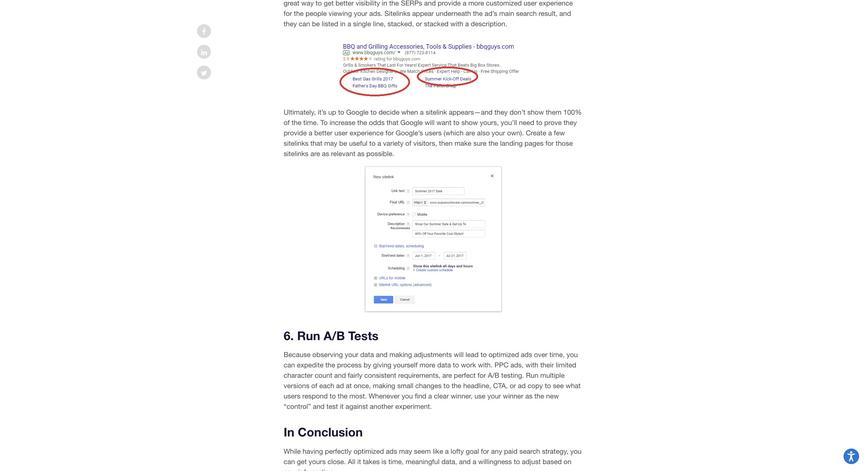 Task type: locate. For each thing, give the bounding box(es) containing it.
yours,
[[480, 119, 499, 127]]

as left relevant
[[322, 150, 329, 158]]

that down better
[[310, 139, 322, 147]]

to left see
[[545, 382, 551, 390]]

google's
[[396, 129, 423, 137]]

1 vertical spatial a/b
[[488, 372, 499, 380]]

1 horizontal spatial may
[[399, 448, 412, 456]]

you up limited
[[567, 351, 578, 359]]

to up "(which"
[[453, 119, 460, 127]]

and
[[376, 351, 388, 359], [334, 372, 346, 380], [313, 403, 325, 411], [459, 458, 471, 466]]

may inside 'ultimately, it's up to google to decide when a sitelink appears—and they don't show them 100% of the time. to increase the odds that google will want to show yours, you'll need to prove they provide a better user experience for google's users (which are also your own). create a few sitelinks that may be useful to a variety of visitors, then make sure the landing pages for those sitelinks are as relevant as possible.'
[[324, 139, 337, 147]]

users down versions
[[284, 393, 301, 401]]

to up test
[[330, 393, 336, 401]]

a right like
[[445, 448, 449, 456]]

changes
[[415, 382, 442, 390]]

0 horizontal spatial that
[[310, 139, 322, 147]]

they up you'll
[[495, 108, 508, 116]]

0 vertical spatial will
[[425, 119, 435, 127]]

0 vertical spatial optimized
[[489, 351, 519, 359]]

adjust
[[522, 458, 541, 466]]

the right "sure"
[[489, 139, 498, 147]]

of
[[284, 119, 290, 127], [405, 139, 411, 147], [311, 382, 317, 390]]

and inside while having perfectly optimized ads may seem like a lofty goal for any paid search strategy, you can get yours close. all it takes is time, meaningful data, and a willingness to adjust based on new information.
[[459, 458, 471, 466]]

decide
[[379, 108, 400, 116]]

test
[[327, 403, 338, 411]]

2 horizontal spatial are
[[466, 129, 475, 137]]

can inside while having perfectly optimized ads may seem like a lofty goal for any paid search strategy, you can get yours close. all it takes is time, meaningful data, and a willingness to adjust based on new information.
[[284, 458, 295, 466]]

0 vertical spatial a/b
[[324, 329, 345, 343]]

because
[[284, 351, 311, 359]]

new down while
[[284, 468, 297, 472]]

your inside 'ultimately, it's up to google to decide when a sitelink appears—and they don't show them 100% of the time. to increase the odds that google will want to show yours, you'll need to prove they provide a better user experience for google's users (which are also your own). create a few sitelinks that may be useful to a variety of visitors, then make sure the landing pages for those sitelinks are as relevant as possible.'
[[492, 129, 505, 137]]

are
[[466, 129, 475, 137], [310, 150, 320, 158], [442, 372, 452, 380]]

1 horizontal spatial will
[[454, 351, 464, 359]]

0 horizontal spatial time,
[[388, 458, 404, 466]]

can down because
[[284, 361, 295, 369]]

like
[[433, 448, 443, 456]]

that
[[387, 119, 399, 127], [310, 139, 322, 147]]

appears—and
[[449, 108, 493, 116]]

1 horizontal spatial google
[[400, 119, 423, 127]]

1 vertical spatial will
[[454, 351, 464, 359]]

pages
[[525, 139, 544, 147]]

google up increase
[[346, 108, 369, 116]]

0 vertical spatial it
[[340, 403, 344, 411]]

to down the paid
[[514, 458, 520, 466]]

and up at
[[334, 372, 346, 380]]

new
[[546, 393, 559, 401], [284, 468, 297, 472]]

time, up limited
[[550, 351, 565, 359]]

0 vertical spatial users
[[425, 129, 442, 137]]

the up 'experience'
[[357, 119, 367, 127]]

will left lead
[[454, 351, 464, 359]]

create
[[526, 129, 546, 137]]

and down goal in the right bottom of the page
[[459, 458, 471, 466]]

1 vertical spatial sitelinks
[[284, 150, 309, 158]]

process
[[337, 361, 362, 369]]

are left perfect
[[442, 372, 452, 380]]

users inside 'ultimately, it's up to google to decide when a sitelink appears—and they don't show them 100% of the time. to increase the odds that google will want to show yours, you'll need to prove they provide a better user experience for google's users (which are also your own). create a few sitelinks that may be useful to a variety of visitors, then make sure the landing pages for those sitelinks are as relevant as possible.'
[[425, 129, 442, 137]]

0 horizontal spatial ads
[[386, 448, 397, 456]]

landing
[[500, 139, 523, 147]]

1 vertical spatial they
[[564, 119, 577, 127]]

1 horizontal spatial run
[[526, 372, 539, 380]]

can
[[284, 361, 295, 369], [284, 458, 295, 466]]

users up 'visitors,'
[[425, 129, 442, 137]]

optimized
[[489, 351, 519, 359], [354, 448, 384, 456]]

it's
[[318, 108, 326, 116]]

and up 'giving'
[[376, 351, 388, 359]]

1 horizontal spatial data
[[437, 361, 451, 369]]

2 vertical spatial of
[[311, 382, 317, 390]]

a/b up observing
[[324, 329, 345, 343]]

data up by
[[360, 351, 374, 359]]

1 vertical spatial optimized
[[354, 448, 384, 456]]

for left any
[[481, 448, 489, 456]]

2 can from the top
[[284, 458, 295, 466]]

0 vertical spatial google
[[346, 108, 369, 116]]

run right 6.
[[297, 329, 320, 343]]

for down with.
[[478, 372, 486, 380]]

small
[[397, 382, 413, 390]]

1 horizontal spatial they
[[564, 119, 577, 127]]

0 vertical spatial ads
[[521, 351, 532, 359]]

0 vertical spatial your
[[492, 129, 505, 137]]

0 vertical spatial of
[[284, 119, 290, 127]]

time, right is
[[388, 458, 404, 466]]

0 horizontal spatial they
[[495, 108, 508, 116]]

open accessibe: accessibility options, statement and help image
[[848, 452, 855, 462]]

when
[[401, 108, 418, 116]]

character
[[284, 372, 313, 380]]

as down copy
[[525, 393, 533, 401]]

may left seem
[[399, 448, 412, 456]]

a/b up cta,
[[488, 372, 499, 380]]

a
[[420, 108, 424, 116], [309, 129, 312, 137], [548, 129, 552, 137], [377, 139, 381, 147], [428, 393, 432, 401], [445, 448, 449, 456], [473, 458, 476, 466]]

0 horizontal spatial may
[[324, 139, 337, 147]]

1 horizontal spatial optimized
[[489, 351, 519, 359]]

1 vertical spatial time,
[[388, 458, 404, 466]]

they
[[495, 108, 508, 116], [564, 119, 577, 127]]

1 vertical spatial run
[[526, 372, 539, 380]]

then
[[439, 139, 453, 147]]

2 vertical spatial you
[[570, 448, 582, 456]]

1 horizontal spatial ad
[[518, 382, 526, 390]]

making
[[390, 351, 412, 359], [373, 382, 395, 390]]

make
[[455, 139, 472, 147]]

0 vertical spatial run
[[297, 329, 320, 343]]

ads up 'with'
[[521, 351, 532, 359]]

perfect
[[454, 372, 476, 380]]

of down google's
[[405, 139, 411, 147]]

to up with.
[[481, 351, 487, 359]]

for up variety
[[386, 129, 394, 137]]

your up the process
[[345, 351, 358, 359]]

time.
[[303, 119, 319, 127]]

2 vertical spatial are
[[442, 372, 452, 380]]

few
[[554, 129, 565, 137]]

versions
[[284, 382, 309, 390]]

ad left at
[[336, 382, 344, 390]]

new inside while having perfectly optimized ads may seem like a lofty goal for any paid search strategy, you can get yours close. all it takes is time, meaningful data, and a willingness to adjust based on new information.
[[284, 468, 297, 472]]

all
[[348, 458, 355, 466]]

you down the small
[[402, 393, 413, 401]]

increase
[[330, 119, 355, 127]]

1 vertical spatial users
[[284, 393, 301, 401]]

of up respond
[[311, 382, 317, 390]]

show
[[527, 108, 544, 116], [462, 119, 478, 127]]

limited
[[556, 361, 576, 369]]

0 vertical spatial data
[[360, 351, 374, 359]]

may left be
[[324, 139, 337, 147]]

1 horizontal spatial that
[[387, 119, 399, 127]]

while having perfectly optimized ads may seem like a lofty goal for any paid search strategy, you can get yours close. all it takes is time, meaningful data, and a willingness to adjust based on new information.
[[284, 448, 582, 472]]

0 horizontal spatial new
[[284, 468, 297, 472]]

fairly
[[348, 372, 363, 380]]

ads up is
[[386, 448, 397, 456]]

1 vertical spatial of
[[405, 139, 411, 147]]

0 vertical spatial can
[[284, 361, 295, 369]]

0 horizontal spatial show
[[462, 119, 478, 127]]

1 horizontal spatial new
[[546, 393, 559, 401]]

2 vertical spatial your
[[488, 393, 501, 401]]

it right test
[[340, 403, 344, 411]]

your down yours,
[[492, 129, 505, 137]]

the up winner,
[[452, 382, 461, 390]]

1 horizontal spatial time,
[[550, 351, 565, 359]]

it right the all
[[357, 458, 361, 466]]

odds
[[369, 119, 385, 127]]

ads,
[[511, 361, 524, 369]]

use
[[475, 393, 486, 401]]

0 vertical spatial new
[[546, 393, 559, 401]]

1 horizontal spatial users
[[425, 129, 442, 137]]

0 vertical spatial show
[[527, 108, 544, 116]]

new down see
[[546, 393, 559, 401]]

1 horizontal spatial a/b
[[488, 372, 499, 380]]

show up need
[[527, 108, 544, 116]]

can inside because observing your data and making adjustments will lead to optimized ads over time, you can expedite the process by giving yourself more data to work with. ppc ads, with their limited character count and fairly consistent requirements, are perfect for a/b testing. run multiple versions of each ad at once, making small changes to the headline, cta, or ad copy to see what users respond to the most. whenever you find a clear winner, use your winner as the new "control" and test it against another experiment.
[[284, 361, 295, 369]]

1 vertical spatial new
[[284, 468, 297, 472]]

0 horizontal spatial are
[[310, 150, 320, 158]]

ad right or
[[518, 382, 526, 390]]

0 horizontal spatial it
[[340, 403, 344, 411]]

2 sitelinks from the top
[[284, 150, 309, 158]]

0 vertical spatial may
[[324, 139, 337, 147]]

1 vertical spatial google
[[400, 119, 423, 127]]

paid
[[504, 448, 518, 456]]

adjustments
[[414, 351, 452, 359]]

screenshot of sitelink creation process. image
[[364, 166, 502, 313]]

because observing your data and making adjustments will lead to optimized ads over time, you can expedite the process by giving yourself more data to work with. ppc ads, with their limited character count and fairly consistent requirements, are perfect for a/b testing. run multiple versions of each ad at once, making small changes to the headline, cta, or ad copy to see what users respond to the most. whenever you find a clear winner, use your winner as the new "control" and test it against another experiment.
[[284, 351, 581, 411]]

making up whenever
[[373, 382, 395, 390]]

the up the provide
[[292, 119, 301, 127]]

whenever
[[369, 393, 400, 401]]

count
[[315, 372, 332, 380]]

0 horizontal spatial users
[[284, 393, 301, 401]]

own).
[[507, 129, 524, 137]]

1 vertical spatial can
[[284, 458, 295, 466]]

0 vertical spatial time,
[[550, 351, 565, 359]]

search
[[520, 448, 540, 456]]

variety
[[383, 139, 404, 147]]

1 horizontal spatial ads
[[521, 351, 532, 359]]

0 horizontal spatial optimized
[[354, 448, 384, 456]]

sitelinks
[[284, 139, 309, 147], [284, 150, 309, 158]]

1 vertical spatial it
[[357, 458, 361, 466]]

0 horizontal spatial as
[[322, 150, 329, 158]]

of up the provide
[[284, 119, 290, 127]]

making up the yourself
[[390, 351, 412, 359]]

1 horizontal spatial show
[[527, 108, 544, 116]]

1 vertical spatial your
[[345, 351, 358, 359]]

having
[[303, 448, 323, 456]]

0 horizontal spatial a/b
[[324, 329, 345, 343]]

1 horizontal spatial are
[[442, 372, 452, 380]]

a/b inside because observing your data and making adjustments will lead to optimized ads over time, you can expedite the process by giving yourself more data to work with. ppc ads, with their limited character count and fairly consistent requirements, are perfect for a/b testing. run multiple versions of each ad at once, making small changes to the headline, cta, or ad copy to see what users respond to the most. whenever you find a clear winner, use your winner as the new "control" and test it against another experiment.
[[488, 372, 499, 380]]

2 horizontal spatial as
[[525, 393, 533, 401]]

1 vertical spatial ads
[[386, 448, 397, 456]]

will down the sitelink
[[425, 119, 435, 127]]

0 vertical spatial they
[[495, 108, 508, 116]]

optimized up "ppc"
[[489, 351, 519, 359]]

0 horizontal spatial ad
[[336, 382, 344, 390]]

multiple
[[540, 372, 565, 380]]

a down time.
[[309, 129, 312, 137]]

over
[[534, 351, 548, 359]]

conclusion
[[298, 425, 363, 440]]

1 vertical spatial are
[[310, 150, 320, 158]]

data down adjustments
[[437, 361, 451, 369]]

1 vertical spatial that
[[310, 139, 322, 147]]

it inside because observing your data and making adjustments will lead to optimized ads over time, you can expedite the process by giving yourself more data to work with. ppc ads, with their limited character count and fairly consistent requirements, are perfect for a/b testing. run multiple versions of each ad at once, making small changes to the headline, cta, or ad copy to see what users respond to the most. whenever you find a clear winner, use your winner as the new "control" and test it against another experiment.
[[340, 403, 344, 411]]

run down 'with'
[[526, 372, 539, 380]]

meaningful
[[406, 458, 440, 466]]

a right find
[[428, 393, 432, 401]]

to
[[338, 108, 344, 116], [371, 108, 377, 116], [453, 119, 460, 127], [536, 119, 542, 127], [369, 139, 376, 147], [481, 351, 487, 359], [453, 361, 459, 369], [444, 382, 450, 390], [545, 382, 551, 390], [330, 393, 336, 401], [514, 458, 520, 466]]

see
[[553, 382, 564, 390]]

your down cta,
[[488, 393, 501, 401]]

a down goal in the right bottom of the page
[[473, 458, 476, 466]]

1 horizontal spatial as
[[357, 150, 365, 158]]

the down copy
[[535, 393, 544, 401]]

their
[[540, 361, 554, 369]]

get
[[297, 458, 307, 466]]

can down while
[[284, 458, 295, 466]]

1 vertical spatial may
[[399, 448, 412, 456]]

of inside because observing your data and making adjustments will lead to optimized ads over time, you can expedite the process by giving yourself more data to work with. ppc ads, with their limited character count and fairly consistent requirements, are perfect for a/b testing. run multiple versions of each ad at once, making small changes to the headline, cta, or ad copy to see what users respond to the most. whenever you find a clear winner, use your winner as the new "control" and test it against another experiment.
[[311, 382, 317, 390]]

0 horizontal spatial will
[[425, 119, 435, 127]]

are up make
[[466, 129, 475, 137]]

they down '100%'
[[564, 119, 577, 127]]

linkedin image
[[201, 49, 207, 56]]

1 horizontal spatial of
[[311, 382, 317, 390]]

more
[[420, 361, 435, 369]]

0 vertical spatial that
[[387, 119, 399, 127]]

0 vertical spatial sitelinks
[[284, 139, 309, 147]]

optimized up takes
[[354, 448, 384, 456]]

your
[[492, 129, 505, 137], [345, 351, 358, 359], [488, 393, 501, 401]]

that down decide at the top left
[[387, 119, 399, 127]]

data
[[360, 351, 374, 359], [437, 361, 451, 369]]

1 horizontal spatial it
[[357, 458, 361, 466]]

possible.
[[366, 150, 394, 158]]

1 vertical spatial show
[[462, 119, 478, 127]]

are down better
[[310, 150, 320, 158]]

1 can from the top
[[284, 361, 295, 369]]

optimized inside because observing your data and making adjustments will lead to optimized ads over time, you can expedite the process by giving yourself more data to work with. ppc ads, with their limited character count and fairly consistent requirements, are perfect for a/b testing. run multiple versions of each ad at once, making small changes to the headline, cta, or ad copy to see what users respond to the most. whenever you find a clear winner, use your winner as the new "control" and test it against another experiment.
[[489, 351, 519, 359]]

willingness
[[478, 458, 512, 466]]

is
[[382, 458, 387, 466]]

time,
[[550, 351, 565, 359], [388, 458, 404, 466]]

as down the useful
[[357, 150, 365, 158]]

in conclusion
[[284, 425, 363, 440]]

ads
[[521, 351, 532, 359], [386, 448, 397, 456]]

you up on
[[570, 448, 582, 456]]

show down the appears—and
[[462, 119, 478, 127]]

users
[[425, 129, 442, 137], [284, 393, 301, 401]]

google down when
[[400, 119, 423, 127]]

experiment.
[[395, 403, 432, 411]]

provide
[[284, 129, 307, 137]]



Task type: vqa. For each thing, say whether or not it's contained in the screenshot.
decide
yes



Task type: describe. For each thing, give the bounding box(es) containing it.
ppc
[[495, 361, 509, 369]]

at
[[346, 382, 352, 390]]

each
[[319, 382, 334, 390]]

0 vertical spatial you
[[567, 351, 578, 359]]

will inside because observing your data and making adjustments will lead to optimized ads over time, you can expedite the process by giving yourself more data to work with. ppc ads, with their limited character count and fairly consistent requirements, are perfect for a/b testing. run multiple versions of each ad at once, making small changes to the headline, cta, or ad copy to see what users respond to the most. whenever you find a clear winner, use your winner as the new "control" and test it against another experiment.
[[454, 351, 464, 359]]

6.
[[284, 329, 294, 343]]

prove
[[544, 119, 562, 127]]

(which
[[444, 129, 464, 137]]

the down observing
[[325, 361, 335, 369]]

0 vertical spatial making
[[390, 351, 412, 359]]

for inside while having perfectly optimized ads may seem like a lofty goal for any paid search strategy, you can get yours close. all it takes is time, meaningful data, and a willingness to adjust based on new information.
[[481, 448, 489, 456]]

another
[[370, 403, 394, 411]]

yours
[[309, 458, 326, 466]]

or
[[510, 382, 516, 390]]

ads inside while having perfectly optimized ads may seem like a lofty goal for any paid search strategy, you can get yours close. all it takes is time, meaningful data, and a willingness to adjust based on new information.
[[386, 448, 397, 456]]

clear
[[434, 393, 449, 401]]

and down respond
[[313, 403, 325, 411]]

observing
[[313, 351, 343, 359]]

don't
[[510, 108, 526, 116]]

up
[[328, 108, 336, 116]]

will inside 'ultimately, it's up to google to decide when a sitelink appears—and they don't show them 100% of the time. to increase the odds that google will want to show yours, you'll need to prove they provide a better user experience for google's users (which are also your own). create a few sitelinks that may be useful to a variety of visitors, then make sure the landing pages for those sitelinks are as relevant as possible.'
[[425, 119, 435, 127]]

what
[[566, 382, 581, 390]]

perfectly
[[325, 448, 352, 456]]

1 vertical spatial making
[[373, 382, 395, 390]]

to up odds
[[371, 108, 377, 116]]

information.
[[298, 468, 335, 472]]

close.
[[328, 458, 346, 466]]

a left "few"
[[548, 129, 552, 137]]

ultimately,
[[284, 108, 316, 116]]

winner,
[[451, 393, 473, 401]]

takes
[[363, 458, 380, 466]]

any
[[491, 448, 502, 456]]

for inside because observing your data and making adjustments will lead to optimized ads over time, you can expedite the process by giving yourself more data to work with. ppc ads, with their limited character count and fairly consistent requirements, are perfect for a/b testing. run multiple versions of each ad at once, making small changes to the headline, cta, or ad copy to see what users respond to the most. whenever you find a clear winner, use your winner as the new "control" and test it against another experiment.
[[478, 372, 486, 380]]

work
[[461, 361, 476, 369]]

"control"
[[284, 403, 311, 411]]

headline,
[[463, 382, 491, 390]]

1 vertical spatial you
[[402, 393, 413, 401]]

also
[[477, 129, 490, 137]]

1 sitelinks from the top
[[284, 139, 309, 147]]

seem
[[414, 448, 431, 456]]

twitter image
[[201, 70, 207, 77]]

a inside because observing your data and making adjustments will lead to optimized ads over time, you can expedite the process by giving yourself more data to work with. ppc ads, with their limited character count and fairly consistent requirements, are perfect for a/b testing. run multiple versions of each ad at once, making small changes to the headline, cta, or ad copy to see what users respond to the most. whenever you find a clear winner, use your winner as the new "control" and test it against another experiment.
[[428, 393, 432, 401]]

6. run a/b tests
[[284, 329, 379, 343]]

to inside while having perfectly optimized ads may seem like a lofty goal for any paid search strategy, you can get yours close. all it takes is time, meaningful data, and a willingness to adjust based on new information.
[[514, 458, 520, 466]]

user
[[334, 129, 348, 137]]

consistent
[[364, 372, 396, 380]]

find
[[415, 393, 426, 401]]

to left work
[[453, 361, 459, 369]]

need
[[519, 119, 534, 127]]

to up clear
[[444, 382, 450, 390]]

in
[[284, 425, 294, 440]]

with
[[526, 361, 538, 369]]

100%
[[563, 108, 582, 116]]

0 horizontal spatial run
[[297, 329, 320, 343]]

to right up
[[338, 108, 344, 116]]

relevant
[[331, 150, 355, 158]]

0 horizontal spatial data
[[360, 351, 374, 359]]

0 vertical spatial are
[[466, 129, 475, 137]]

by
[[364, 361, 371, 369]]

time, inside while having perfectly optimized ads may seem like a lofty goal for any paid search strategy, you can get yours close. all it takes is time, meaningful data, and a willingness to adjust based on new information.
[[388, 458, 404, 466]]

the down at
[[338, 393, 348, 401]]

yourself
[[393, 361, 418, 369]]

users inside because observing your data and making adjustments will lead to optimized ads over time, you can expedite the process by giving yourself more data to work with. ppc ads, with their limited character count and fairly consistent requirements, are perfect for a/b testing. run multiple versions of each ad at once, making small changes to the headline, cta, or ad copy to see what users respond to the most. whenever you find a clear winner, use your winner as the new "control" and test it against another experiment.
[[284, 393, 301, 401]]

against
[[346, 403, 368, 411]]

expedite
[[297, 361, 324, 369]]

ads inside because observing your data and making adjustments will lead to optimized ads over time, you can expedite the process by giving yourself more data to work with. ppc ads, with their limited character count and fairly consistent requirements, are perfect for a/b testing. run multiple versions of each ad at once, making small changes to the headline, cta, or ad copy to see what users respond to the most. whenever you find a clear winner, use your winner as the new "control" and test it against another experiment.
[[521, 351, 532, 359]]

once,
[[354, 382, 371, 390]]

them
[[546, 108, 562, 116]]

tests
[[348, 329, 379, 343]]

be
[[339, 139, 347, 147]]

better
[[314, 129, 333, 137]]

2 ad from the left
[[518, 382, 526, 390]]

sitelink
[[426, 108, 447, 116]]

are inside because observing your data and making adjustments will lead to optimized ads over time, you can expedite the process by giving yourself more data to work with. ppc ads, with their limited character count and fairly consistent requirements, are perfect for a/b testing. run multiple versions of each ad at once, making small changes to the headline, cta, or ad copy to see what users respond to the most. whenever you find a clear winner, use your winner as the new "control" and test it against another experiment.
[[442, 372, 452, 380]]

based
[[543, 458, 562, 466]]

a up possible.
[[377, 139, 381, 147]]

to
[[320, 119, 328, 127]]

you inside while having perfectly optimized ads may seem like a lofty goal for any paid search strategy, you can get yours close. all it takes is time, meaningful data, and a willingness to adjust based on new information.
[[570, 448, 582, 456]]

data,
[[442, 458, 457, 466]]

facebook image
[[202, 28, 206, 35]]

1 vertical spatial data
[[437, 361, 451, 369]]

it inside while having perfectly optimized ads may seem like a lofty goal for any paid search strategy, you can get yours close. all it takes is time, meaningful data, and a willingness to adjust based on new information.
[[357, 458, 361, 466]]

testing.
[[501, 372, 524, 380]]

run inside because observing your data and making adjustments will lead to optimized ads over time, you can expedite the process by giving yourself more data to work with. ppc ads, with their limited character count and fairly consistent requirements, are perfect for a/b testing. run multiple versions of each ad at once, making small changes to the headline, cta, or ad copy to see what users respond to the most. whenever you find a clear winner, use your winner as the new "control" and test it against another experiment.
[[526, 372, 539, 380]]

requirements,
[[398, 372, 441, 380]]

1 ad from the left
[[336, 382, 344, 390]]

optimized inside while having perfectly optimized ads may seem like a lofty goal for any paid search strategy, you can get yours close. all it takes is time, meaningful data, and a willingness to adjust based on new information.
[[354, 448, 384, 456]]

winner
[[503, 393, 524, 401]]

as inside because observing your data and making adjustments will lead to optimized ads over time, you can expedite the process by giving yourself more data to work with. ppc ads, with their limited character count and fairly consistent requirements, are perfect for a/b testing. run multiple versions of each ad at once, making small changes to the headline, cta, or ad copy to see what users respond to the most. whenever you find a clear winner, use your winner as the new "control" and test it against another experiment.
[[525, 393, 533, 401]]

those
[[556, 139, 573, 147]]

to up create on the top right of the page
[[536, 119, 542, 127]]

2 horizontal spatial of
[[405, 139, 411, 147]]

with.
[[478, 361, 493, 369]]

giving
[[373, 361, 391, 369]]

examples of sitelink extensions. image
[[329, 36, 537, 97]]

for left those
[[546, 139, 554, 147]]

to down 'experience'
[[369, 139, 376, 147]]

while
[[284, 448, 301, 456]]

sure
[[473, 139, 487, 147]]

strategy,
[[542, 448, 568, 456]]

want
[[437, 119, 452, 127]]

lofty
[[451, 448, 464, 456]]

a right when
[[420, 108, 424, 116]]

0 horizontal spatial google
[[346, 108, 369, 116]]

useful
[[349, 139, 368, 147]]

cta,
[[493, 382, 508, 390]]

0 horizontal spatial of
[[284, 119, 290, 127]]

copy
[[528, 382, 543, 390]]

on
[[564, 458, 572, 466]]

may inside while having perfectly optimized ads may seem like a lofty goal for any paid search strategy, you can get yours close. all it takes is time, meaningful data, and a willingness to adjust based on new information.
[[399, 448, 412, 456]]

visitors,
[[413, 139, 437, 147]]

time, inside because observing your data and making adjustments will lead to optimized ads over time, you can expedite the process by giving yourself more data to work with. ppc ads, with their limited character count and fairly consistent requirements, are perfect for a/b testing. run multiple versions of each ad at once, making small changes to the headline, cta, or ad copy to see what users respond to the most. whenever you find a clear winner, use your winner as the new "control" and test it against another experiment.
[[550, 351, 565, 359]]

most.
[[349, 393, 367, 401]]

new inside because observing your data and making adjustments will lead to optimized ads over time, you can expedite the process by giving yourself more data to work with. ppc ads, with their limited character count and fairly consistent requirements, are perfect for a/b testing. run multiple versions of each ad at once, making small changes to the headline, cta, or ad copy to see what users respond to the most. whenever you find a clear winner, use your winner as the new "control" and test it against another experiment.
[[546, 393, 559, 401]]



